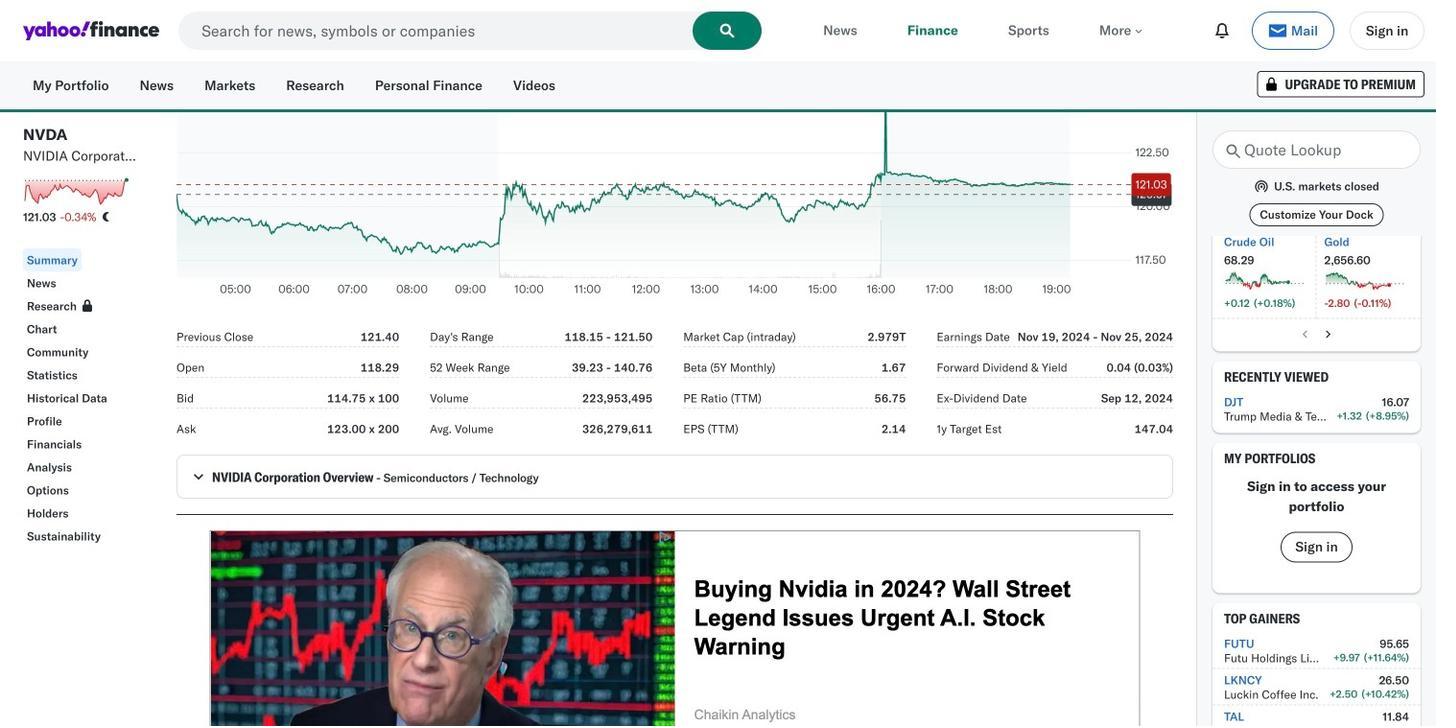 Task type: locate. For each thing, give the bounding box(es) containing it.
None search field
[[178, 12, 762, 50], [1213, 130, 1421, 169], [178, 12, 762, 50]]

prev image
[[1298, 326, 1313, 342]]

toolbar
[[1206, 12, 1425, 50]]

1 horizontal spatial tab list
[[1224, 12, 1436, 35]]

none search field quote lookup
[[1213, 130, 1421, 169]]

1 tab list from the left
[[177, 12, 736, 43]]

0 horizontal spatial tab list
[[177, 12, 736, 43]]

tab list
[[177, 12, 736, 43], [1224, 12, 1436, 35]]

None checkbox
[[736, 20, 763, 35]]



Task type: vqa. For each thing, say whether or not it's contained in the screenshot.
Search for news, symbols or companies text box
yes



Task type: describe. For each thing, give the bounding box(es) containing it.
Search for news, symbols or companies text field
[[178, 12, 762, 50]]

2 tab list from the left
[[1224, 12, 1436, 35]]

advertisement element
[[210, 531, 1140, 726]]

Quote Lookup text field
[[1213, 130, 1421, 169]]

nvda chart element
[[23, 177, 130, 208]]

nvda navigation menubar menu bar
[[0, 245, 153, 548]]

search image
[[720, 23, 735, 38]]



